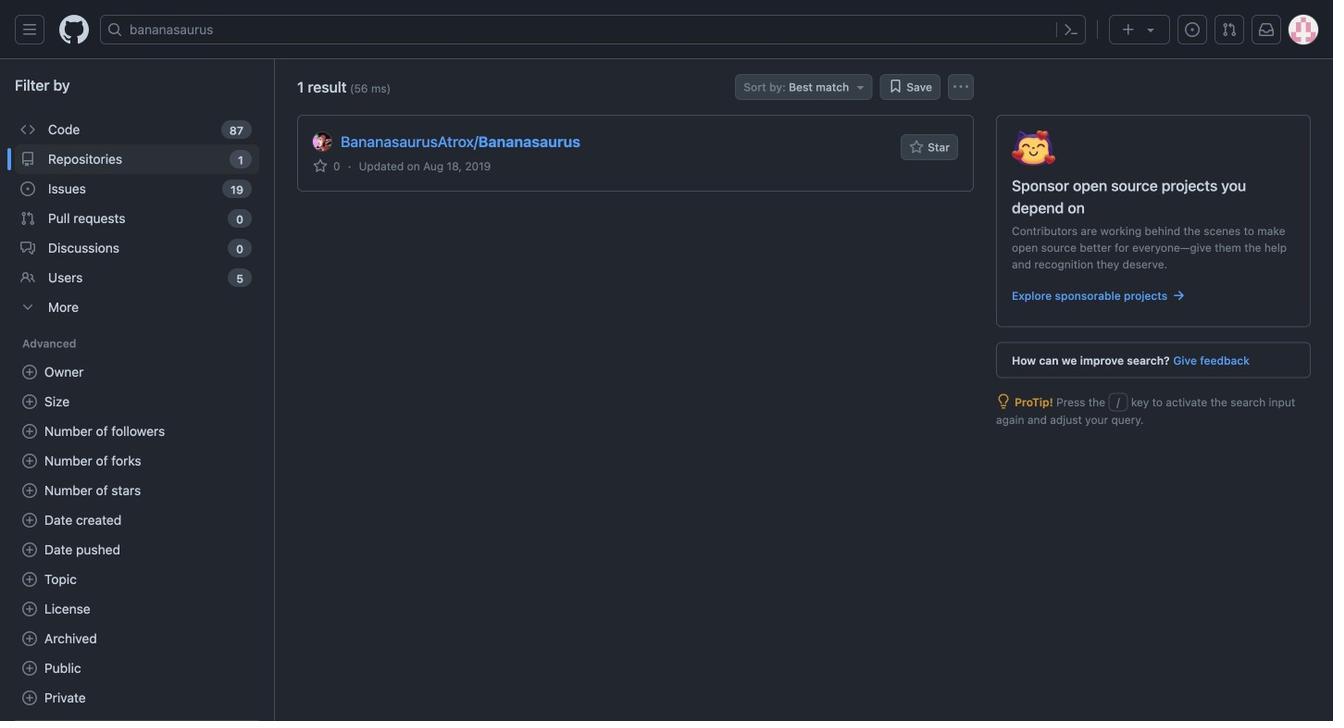 Task type: locate. For each thing, give the bounding box(es) containing it.
3 plus circle image from the top
[[22, 483, 37, 498]]

1 plus circle image from the top
[[22, 365, 37, 380]]

8 plus circle image from the top
[[22, 691, 37, 705]]

notifications image
[[1259, 22, 1274, 37]]

1 plus circle image from the top
[[22, 424, 37, 439]]

package icon image
[[1012, 131, 1055, 166]]

open column options image
[[954, 80, 968, 94]]

plus circle image
[[22, 365, 37, 380], [22, 394, 37, 409], [22, 483, 37, 498], [22, 602, 37, 617]]

plus image
[[1121, 22, 1136, 37]]

sc 9kayk9 0 image
[[888, 79, 903, 94], [20, 152, 35, 167], [313, 159, 328, 174], [20, 241, 35, 256], [20, 300, 35, 315]]

2 plus circle image from the top
[[22, 394, 37, 409]]

3 plus circle image from the top
[[22, 513, 37, 528]]

region
[[0, 59, 274, 721]]

sc 9kayk9 0 image
[[20, 122, 35, 137], [20, 181, 35, 196], [20, 211, 35, 226], [20, 270, 35, 285], [1171, 288, 1186, 303], [996, 394, 1011, 409]]

plus circle image
[[22, 424, 37, 439], [22, 454, 37, 468], [22, 513, 37, 528], [22, 542, 37, 557], [22, 572, 37, 587], [22, 631, 37, 646], [22, 661, 37, 676], [22, 691, 37, 705]]

2 plus circle image from the top
[[22, 454, 37, 468]]



Task type: describe. For each thing, give the bounding box(es) containing it.
command palette image
[[1064, 22, 1078, 37]]

draggable pane splitter slider
[[272, 59, 277, 721]]

issue opened image
[[1185, 22, 1200, 37]]

4 plus circle image from the top
[[22, 602, 37, 617]]

4 plus circle image from the top
[[22, 542, 37, 557]]

7 plus circle image from the top
[[22, 661, 37, 676]]

git pull request image
[[1222, 22, 1237, 37]]

6 plus circle image from the top
[[22, 631, 37, 646]]

triangle down image
[[1143, 22, 1158, 37]]

homepage image
[[59, 15, 89, 44]]

5 plus circle image from the top
[[22, 572, 37, 587]]



Task type: vqa. For each thing, say whether or not it's contained in the screenshot.
0 open
no



